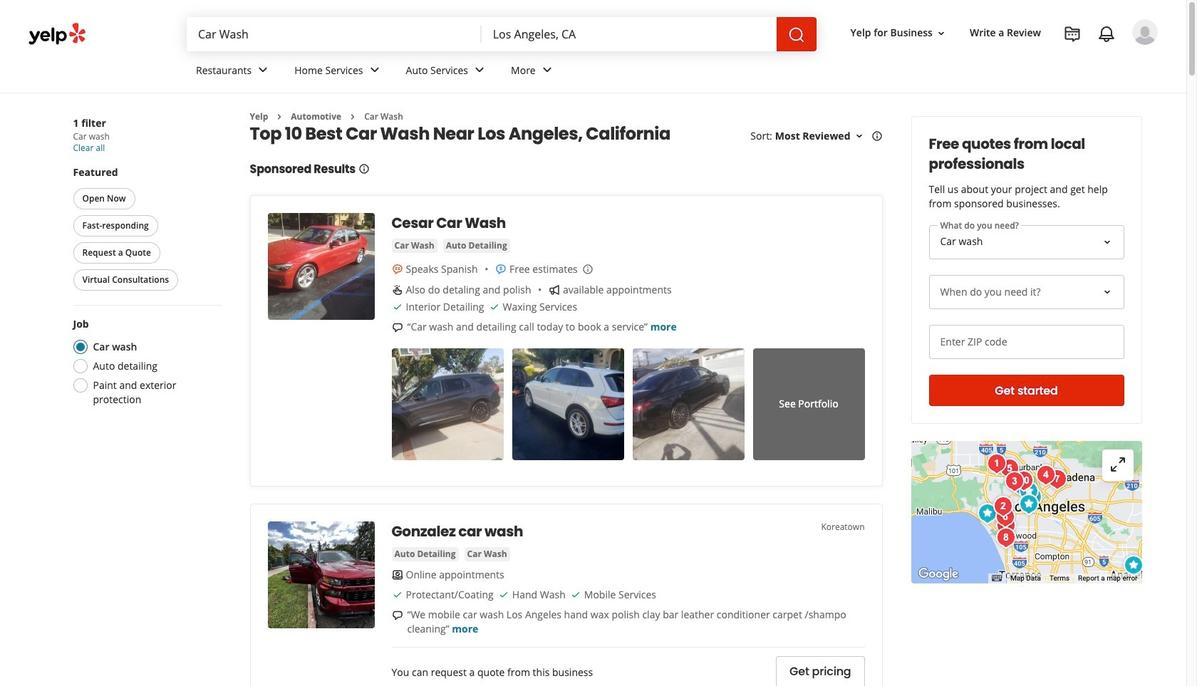 Task type: describe. For each thing, give the bounding box(es) containing it.
1 16 speech v2 image from the top
[[392, 322, 403, 334]]

2 16 chevron right v2 image from the left
[[347, 111, 359, 122]]

notifications image
[[1098, 26, 1115, 43]]

ruby a. image
[[1132, 19, 1158, 45]]

16 call to action v2 image
[[392, 284, 403, 296]]

16 free estimates v2 image
[[495, 264, 507, 275]]

things to do, nail salons, plumbers search field
[[187, 17, 482, 51]]

none field the things to do, nail salons, plumbers
[[187, 17, 482, 51]]

16 chevron down v2 image
[[936, 28, 947, 39]]

none field address, neighborhood, city, state or zip
[[482, 17, 776, 51]]

When do you need it? field
[[929, 275, 1124, 309]]

3 24 chevron down v2 image from the left
[[539, 62, 556, 79]]

address, neighborhood, city, state or zip search field
[[482, 17, 776, 51]]

2 16 speech v2 image from the top
[[392, 610, 403, 621]]



Task type: locate. For each thing, give the bounding box(es) containing it.
1 horizontal spatial 16 chevron right v2 image
[[347, 111, 359, 122]]

16 bullhorn v2 image
[[549, 284, 560, 296]]

cesar car wash image
[[268, 213, 374, 320]]

16 online appointments v2 image
[[392, 569, 403, 580]]

1 vertical spatial 16 speech v2 image
[[392, 610, 403, 621]]

16 chevron right v2 image
[[274, 111, 285, 122], [347, 111, 359, 122]]

business categories element
[[185, 51, 1158, 93]]

0 horizontal spatial 24 chevron down v2 image
[[255, 62, 272, 79]]

16 checkmark v2 image
[[392, 302, 403, 313], [488, 302, 500, 313], [392, 589, 403, 600], [498, 589, 509, 600], [570, 589, 581, 600]]

1 16 chevron right v2 image from the left
[[274, 111, 285, 122]]

24 chevron down v2 image
[[255, 62, 272, 79], [471, 62, 488, 79], [539, 62, 556, 79]]

16 speech v2 image down 16 online appointments v2 icon
[[392, 610, 403, 621]]

16 speech v2 image
[[392, 322, 403, 334], [392, 610, 403, 621]]

  text field
[[929, 325, 1124, 359]]

0 horizontal spatial 16 chevron right v2 image
[[274, 111, 285, 122]]

2 24 chevron down v2 image from the left
[[471, 62, 488, 79]]

search image
[[788, 26, 805, 43]]

2 none field from the left
[[482, 17, 776, 51]]

option group
[[69, 317, 221, 407]]

gonzalez car wash image
[[268, 521, 374, 628]]

1 horizontal spatial 24 chevron down v2 image
[[471, 62, 488, 79]]

None search field
[[187, 17, 816, 51]]

None field
[[187, 17, 482, 51], [482, 17, 776, 51]]

16 speech v2 image down 16 call to action v2 image
[[392, 322, 403, 334]]

What do you need? field
[[929, 225, 1124, 259]]

16 info v2 image
[[871, 131, 883, 142]]

0 vertical spatial 16 speech v2 image
[[392, 322, 403, 334]]

group
[[70, 165, 221, 294]]

1 none field from the left
[[187, 17, 482, 51]]

16 speaks spanish v2 image
[[392, 264, 403, 275]]

16 info v2 image
[[358, 163, 370, 175]]

info icon image
[[582, 264, 593, 275], [582, 264, 593, 275]]

1 24 chevron down v2 image from the left
[[255, 62, 272, 79]]

projects image
[[1064, 26, 1081, 43]]

16 chevron down v2 image
[[853, 131, 865, 142]]

2 horizontal spatial 24 chevron down v2 image
[[539, 62, 556, 79]]

user actions element
[[839, 18, 1178, 105]]

24 chevron down v2 image
[[366, 62, 383, 79]]



Task type: vqa. For each thing, say whether or not it's contained in the screenshot.
the out
no



